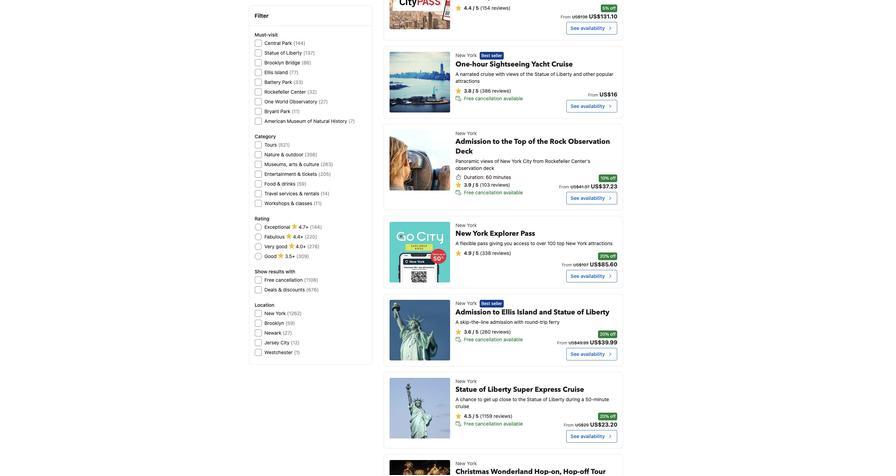 Task type: locate. For each thing, give the bounding box(es) containing it.
3.9 / 5 (103 reviews)
[[464, 182, 511, 188]]

3 see availability from the top
[[571, 195, 605, 201]]

3 free cancellation available from the top
[[464, 337, 523, 343]]

4 available from the top
[[504, 421, 523, 427]]

4 availability from the top
[[581, 273, 605, 279]]

(11) down one world observatory (27)
[[292, 108, 300, 114]]

cruise inside 'one-hour sightseeing yacht cruise a narrated cruise with views of the statue of liberty and other popular attractions'
[[481, 71, 495, 77]]

york
[[467, 52, 477, 58], [467, 130, 477, 136], [512, 158, 522, 164], [467, 222, 477, 228], [473, 229, 489, 238], [578, 240, 588, 246], [467, 300, 477, 306], [276, 310, 286, 316], [467, 378, 477, 384], [467, 461, 477, 466]]

50-
[[586, 396, 594, 402]]

and left other
[[574, 71, 582, 77]]

(59) down the entertainment & tickets (205)
[[297, 181, 307, 187]]

reviews) down the "admission"
[[492, 329, 511, 335]]

0 horizontal spatial city
[[281, 340, 290, 346]]

1 horizontal spatial (11)
[[314, 200, 322, 206]]

best up 'hour'
[[482, 53, 491, 58]]

rockefeller right from in the top of the page
[[545, 158, 570, 164]]

the inside the new york statue of liberty super express cruise a chance to get up close to the statue of liberty during a 50-minute cruise
[[519, 396, 526, 402]]

(144) up (137)
[[294, 40, 306, 46]]

a inside new york new york explorer pass a flexible pass giving you access to over 100 top new york attractions
[[456, 240, 459, 246]]

liberty inside 'one-hour sightseeing yacht cruise a narrated cruise with views of the statue of liberty and other popular attractions'
[[557, 71, 573, 77]]

2 admission from the top
[[456, 308, 491, 317]]

the inside 'one-hour sightseeing yacht cruise a narrated cruise with views of the statue of liberty and other popular attractions'
[[526, 71, 534, 77]]

20% inside 20% off from us$49.99 us$39.99
[[601, 332, 610, 337]]

off up us$39.99
[[611, 332, 616, 337]]

0 vertical spatial (11)
[[292, 108, 300, 114]]

free
[[464, 95, 474, 101], [464, 189, 474, 195], [265, 277, 275, 283], [464, 337, 474, 343], [464, 421, 474, 427]]

1 vertical spatial new york
[[456, 300, 477, 306]]

0 horizontal spatial cruise
[[456, 403, 470, 409]]

0 vertical spatial admission
[[456, 137, 491, 146]]

from for super
[[564, 423, 574, 428]]

3 availability from the top
[[581, 195, 605, 201]]

off up us$85.60
[[611, 254, 616, 259]]

4.4+
[[293, 234, 304, 240]]

cruise down 'hour'
[[481, 71, 495, 77]]

2 see availability from the top
[[571, 103, 605, 109]]

0 vertical spatial best
[[482, 53, 491, 58]]

1 admission from the top
[[456, 137, 491, 146]]

0 vertical spatial brooklyn
[[265, 60, 284, 66]]

1 available from the top
[[504, 95, 523, 101]]

(27) up jersey city (12)
[[283, 330, 292, 336]]

from left us$41.37
[[560, 184, 570, 189]]

(11) down rentals
[[314, 200, 322, 206]]

cruise inside 'one-hour sightseeing yacht cruise a narrated cruise with views of the statue of liberty and other popular attractions'
[[552, 60, 573, 69]]

20% up us$39.99
[[601, 332, 610, 337]]

availability down us$39.99
[[581, 351, 605, 357]]

free for one-
[[464, 95, 474, 101]]

1 horizontal spatial ellis
[[502, 308, 516, 317]]

liberty inside admission to ellis island and statue of liberty a skip-the-line admission with round-trip ferry
[[586, 308, 610, 317]]

4.7+ (144)
[[299, 224, 322, 230]]

1 a from the top
[[456, 71, 459, 77]]

20% off from us$107 us$85.60
[[562, 254, 618, 267]]

20% for admission to ellis island and statue of liberty
[[601, 332, 610, 337]]

3 a from the top
[[456, 319, 459, 325]]

20% off from us$49.99 us$39.99
[[558, 332, 618, 346]]

free for admission
[[464, 337, 474, 343]]

cancellation down 3.6 / 5 (260 reviews)
[[476, 337, 503, 343]]

a left flexible
[[456, 240, 459, 246]]

/ for 3.8
[[473, 88, 475, 94]]

rating
[[255, 216, 270, 222]]

city up westchester (1)
[[281, 340, 290, 346]]

nature & outdoor (356)
[[265, 152, 318, 158]]

1 horizontal spatial (144)
[[310, 224, 322, 230]]

category
[[255, 133, 276, 139]]

/ right the 3.9
[[473, 182, 475, 188]]

free cancellation available for york
[[464, 421, 523, 427]]

us$131.10
[[590, 13, 618, 19]]

(220)
[[305, 234, 317, 240]]

0 vertical spatial (27)
[[319, 99, 328, 105]]

1 off from the top
[[611, 5, 616, 11]]

off inside 20% off from us$29 us$23.20
[[611, 414, 616, 419]]

park for battery park
[[282, 79, 292, 85]]

cancellation down 3.8 / 5 (386 reviews)
[[476, 95, 503, 101]]

2 best seller from the top
[[482, 301, 503, 306]]

and up 'trip'
[[540, 308, 552, 317]]

0 vertical spatial and
[[574, 71, 582, 77]]

over
[[537, 240, 547, 246]]

the down super
[[519, 396, 526, 402]]

must-visit
[[255, 32, 278, 38]]

see availability down us$138
[[571, 25, 605, 31]]

5 for 4.5 / 5
[[476, 413, 479, 419]]

5 left (103
[[476, 182, 479, 188]]

off right 10%
[[611, 175, 616, 181]]

/ right 3.6
[[473, 329, 475, 335]]

from left us$107
[[562, 262, 572, 267]]

off inside the 10% off from us$41.37 us$37.23
[[611, 175, 616, 181]]

best seller up "line"
[[482, 301, 503, 306]]

0 horizontal spatial with
[[286, 269, 296, 275]]

1 horizontal spatial rockefeller
[[545, 158, 570, 164]]

4 free cancellation available from the top
[[464, 421, 523, 427]]

5 left (260
[[476, 329, 479, 335]]

reviews) for 3.6 / 5 (260 reviews)
[[492, 329, 511, 335]]

2 vertical spatial with
[[515, 319, 524, 325]]

super
[[514, 385, 533, 394]]

available down the "admission"
[[504, 337, 523, 343]]

4 a from the top
[[456, 396, 459, 402]]

0 horizontal spatial (27)
[[283, 330, 292, 336]]

2 brooklyn from the top
[[265, 320, 284, 326]]

attractions up 20% off from us$107 us$85.60
[[589, 240, 613, 246]]

1 horizontal spatial cruise
[[481, 71, 495, 77]]

free down 4.5
[[464, 421, 474, 427]]

rockefeller inside new york admission to the top of the rock observation deck panoramic views of new york city from rockefeller center's observation deck
[[545, 158, 570, 164]]

0 horizontal spatial (144)
[[294, 40, 306, 46]]

0 horizontal spatial views
[[481, 158, 494, 164]]

1 vertical spatial admission
[[456, 308, 491, 317]]

statue of liberty super express cruise image
[[390, 378, 450, 439]]

westchester
[[265, 350, 293, 355]]

rentals
[[304, 191, 320, 197]]

admission
[[491, 319, 513, 325]]

free down 3.6
[[464, 337, 474, 343]]

seller up sightseeing
[[492, 53, 503, 58]]

from inside the 10% off from us$41.37 us$37.23
[[560, 184, 570, 189]]

0 horizontal spatial ellis
[[265, 69, 274, 75]]

park for bryant park
[[281, 108, 291, 114]]

6 see availability from the top
[[571, 433, 605, 439]]

minute
[[594, 396, 610, 402]]

1 vertical spatial 20%
[[601, 332, 610, 337]]

liberty left other
[[557, 71, 573, 77]]

5 left (1159
[[476, 413, 479, 419]]

2 horizontal spatial with
[[515, 319, 524, 325]]

off for new york explorer pass
[[611, 254, 616, 259]]

from left us$49.99
[[558, 340, 568, 346]]

1 new york from the top
[[456, 52, 477, 58]]

off up us$23.20 at the right of the page
[[611, 414, 616, 419]]

2 off from the top
[[611, 175, 616, 181]]

sightseeing
[[490, 60, 530, 69]]

see availability
[[571, 25, 605, 31], [571, 103, 605, 109], [571, 195, 605, 201], [571, 273, 605, 279], [571, 351, 605, 357], [571, 433, 605, 439]]

0 vertical spatial 20%
[[601, 254, 610, 259]]

drinks
[[282, 181, 296, 187]]

to left over in the bottom right of the page
[[531, 240, 536, 246]]

& for tickets
[[298, 171, 301, 177]]

westchester (1)
[[265, 350, 300, 355]]

5 off from the top
[[611, 414, 616, 419]]

5 see from the top
[[571, 351, 580, 357]]

island
[[275, 69, 288, 75], [517, 308, 538, 317]]

pass
[[521, 229, 536, 238]]

1 vertical spatial (144)
[[310, 224, 322, 230]]

1 free cancellation available from the top
[[464, 95, 523, 101]]

1 horizontal spatial city
[[523, 158, 532, 164]]

seller for ellis
[[492, 301, 503, 306]]

2 see from the top
[[571, 103, 580, 109]]

1 vertical spatial best seller
[[482, 301, 503, 306]]

20% inside 20% off from us$29 us$23.20
[[601, 414, 610, 419]]

availability for one-hour sightseeing yacht cruise
[[581, 103, 605, 109]]

0 vertical spatial new york
[[456, 52, 477, 58]]

(144)
[[294, 40, 306, 46], [310, 224, 322, 230]]

free cancellation available down 3.6 / 5 (260 reviews)
[[464, 337, 523, 343]]

rockefeller center (32)
[[265, 89, 317, 95]]

4 see availability from the top
[[571, 273, 605, 279]]

(7)
[[349, 118, 355, 124]]

reviews) right (1159
[[494, 413, 513, 419]]

2 vertical spatial 20%
[[601, 414, 610, 419]]

3 see from the top
[[571, 195, 580, 201]]

liberty up 20% off from us$49.99 us$39.99
[[586, 308, 610, 317]]

cancellation down 4.5 / 5 (1159 reviews)
[[476, 421, 503, 427]]

statue down super
[[527, 396, 542, 402]]

1 vertical spatial cruise
[[456, 403, 470, 409]]

a left chance
[[456, 396, 459, 402]]

cruise
[[481, 71, 495, 77], [456, 403, 470, 409]]

free cancellation available down 4.5 / 5 (1159 reviews)
[[464, 421, 523, 427]]

2 vertical spatial park
[[281, 108, 291, 114]]

free down the 3.8
[[464, 95, 474, 101]]

us$49.99
[[569, 340, 589, 346]]

brooklyn up newark
[[265, 320, 284, 326]]

&
[[281, 152, 285, 158], [299, 161, 303, 167], [298, 171, 301, 177], [277, 181, 281, 187], [299, 191, 303, 197], [291, 200, 295, 206], [279, 287, 282, 293]]

20% up us$85.60
[[601, 254, 610, 259]]

& down museums, arts & culture (263)
[[298, 171, 301, 177]]

cruise up during
[[563, 385, 585, 394]]

1 vertical spatial best
[[482, 301, 491, 306]]

see for new york explorer pass
[[571, 273, 580, 279]]

yacht
[[532, 60, 550, 69]]

availability down from us$16
[[581, 103, 605, 109]]

the
[[526, 71, 534, 77], [502, 137, 513, 146], [538, 137, 549, 146], [519, 396, 526, 402]]

1 vertical spatial rockefeller
[[545, 158, 570, 164]]

jersey city (12)
[[265, 340, 300, 346]]

5 availability from the top
[[581, 351, 605, 357]]

us$16
[[600, 91, 618, 97]]

new york for one-
[[456, 52, 477, 58]]

(263)
[[321, 161, 333, 167]]

0 vertical spatial city
[[523, 158, 532, 164]]

flexible
[[461, 240, 477, 246]]

0 horizontal spatial and
[[540, 308, 552, 317]]

off for statue of liberty super express cruise
[[611, 414, 616, 419]]

free cancellation available
[[464, 95, 523, 101], [464, 189, 523, 195], [464, 337, 523, 343], [464, 421, 523, 427]]

island inside admission to ellis island and statue of liberty a skip-the-line admission with round-trip ferry
[[517, 308, 538, 317]]

see availability down us$49.99
[[571, 351, 605, 357]]

off right the 5%
[[611, 5, 616, 11]]

from inside 20% off from us$29 us$23.20
[[564, 423, 574, 428]]

0 vertical spatial best seller
[[482, 53, 503, 58]]

from inside from us$16
[[589, 92, 599, 97]]

6 see from the top
[[571, 433, 580, 439]]

world
[[275, 99, 288, 105]]

island up battery park (33)
[[275, 69, 288, 75]]

best for to
[[482, 301, 491, 306]]

1 vertical spatial attractions
[[589, 240, 613, 246]]

island up the round-
[[517, 308, 538, 317]]

food & drinks (59)
[[265, 181, 307, 187]]

& for discounts
[[279, 287, 282, 293]]

reviews) for 3.9 / 5 (103 reviews)
[[492, 182, 511, 188]]

liberty
[[286, 50, 302, 56], [557, 71, 573, 77], [586, 308, 610, 317], [488, 385, 512, 394], [549, 396, 565, 402]]

6 availability from the top
[[581, 433, 605, 439]]

attractions inside 'one-hour sightseeing yacht cruise a narrated cruise with views of the statue of liberty and other popular attractions'
[[456, 78, 480, 84]]

new york explorer pass image
[[390, 222, 450, 282]]

brooklyn
[[265, 60, 284, 66], [265, 320, 284, 326]]

a left skip-
[[456, 319, 459, 325]]

& down services
[[291, 200, 295, 206]]

see availability down us$41.37
[[571, 195, 605, 201]]

1 horizontal spatial with
[[496, 71, 505, 77]]

travel
[[265, 191, 278, 197]]

1 horizontal spatial attractions
[[589, 240, 613, 246]]

1 20% from the top
[[601, 254, 610, 259]]

see for one-hour sightseeing yacht cruise
[[571, 103, 580, 109]]

20% inside 20% off from us$107 us$85.60
[[601, 254, 610, 259]]

views inside 'one-hour sightseeing yacht cruise a narrated cruise with views of the statue of liberty and other popular attractions'
[[507, 71, 519, 77]]

0 vertical spatial seller
[[492, 53, 503, 58]]

very
[[265, 244, 275, 249]]

attractions inside new york new york explorer pass a flexible pass giving you access to over 100 top new york attractions
[[589, 240, 613, 246]]

show
[[255, 269, 268, 275]]

(338
[[481, 250, 491, 256]]

travel services & rentals (14)
[[265, 191, 330, 197]]

1 best seller from the top
[[482, 53, 503, 58]]

park up rockefeller center (32)
[[282, 79, 292, 85]]

discounts
[[283, 287, 305, 293]]

(59)
[[297, 181, 307, 187], [286, 320, 295, 326]]

(27) up natural
[[319, 99, 328, 105]]

availability for admission to ellis island and statue of liberty
[[581, 351, 605, 357]]

see availability down us$107
[[571, 273, 605, 279]]

a inside admission to ellis island and statue of liberty a skip-the-line admission with round-trip ferry
[[456, 319, 459, 325]]

1 vertical spatial (59)
[[286, 320, 295, 326]]

new york
[[456, 52, 477, 58], [456, 300, 477, 306], [456, 461, 477, 466]]

reviews) for 4.4 / 5 (154 reviews)
[[492, 5, 511, 11]]

from inside 20% off from us$49.99 us$39.99
[[558, 340, 568, 346]]

from inside 20% off from us$107 us$85.60
[[562, 262, 572, 267]]

exceptional
[[265, 224, 291, 230]]

1 vertical spatial cruise
[[563, 385, 585, 394]]

to right close
[[513, 396, 518, 402]]

cruise down chance
[[456, 403, 470, 409]]

5 for 4.4 / 5
[[476, 5, 479, 11]]

2 availability from the top
[[581, 103, 605, 109]]

with down sightseeing
[[496, 71, 505, 77]]

available for yacht
[[504, 95, 523, 101]]

availability down us$29
[[581, 433, 605, 439]]

0 vertical spatial attractions
[[456, 78, 480, 84]]

availability for admission to the top of the rock observation deck
[[581, 195, 605, 201]]

1 best from the top
[[482, 53, 491, 58]]

admission to the top of the rock observation deck image
[[390, 130, 450, 190]]

(356)
[[305, 152, 318, 158]]

from left us$29
[[564, 423, 574, 428]]

cancellation for new
[[476, 421, 503, 427]]

rockefeller down the battery
[[265, 89, 290, 95]]

ellis inside admission to ellis island and statue of liberty a skip-the-line admission with round-trip ferry
[[502, 308, 516, 317]]

2 seller from the top
[[492, 301, 503, 306]]

20% for new york explorer pass
[[601, 254, 610, 259]]

cancellation down 3.9 / 5 (103 reviews)
[[476, 189, 503, 195]]

to inside admission to ellis island and statue of liberty a skip-the-line admission with round-trip ferry
[[493, 308, 500, 317]]

1 horizontal spatial and
[[574, 71, 582, 77]]

to up the "admission"
[[493, 308, 500, 317]]

1 brooklyn from the top
[[265, 60, 284, 66]]

hour
[[473, 60, 488, 69]]

see availability for statue of liberty super express cruise
[[571, 433, 605, 439]]

to left top in the top of the page
[[493, 137, 500, 146]]

1 vertical spatial ellis
[[502, 308, 516, 317]]

1 seller from the top
[[492, 53, 503, 58]]

5 left '(338'
[[476, 250, 479, 256]]

2 available from the top
[[504, 189, 523, 195]]

0 vertical spatial views
[[507, 71, 519, 77]]

2 a from the top
[[456, 240, 459, 246]]

0 vertical spatial cruise
[[481, 71, 495, 77]]

4 see from the top
[[571, 273, 580, 279]]

0 horizontal spatial attractions
[[456, 78, 480, 84]]

/ right 4.4
[[473, 5, 475, 11]]

rockefeller
[[265, 89, 290, 95], [545, 158, 570, 164]]

1 vertical spatial with
[[286, 269, 296, 275]]

1 see availability from the top
[[571, 25, 605, 31]]

(137)
[[304, 50, 315, 56]]

best seller for hour
[[482, 53, 503, 58]]

1 vertical spatial seller
[[492, 301, 503, 306]]

& for classes
[[291, 200, 295, 206]]

4 off from the top
[[611, 332, 616, 337]]

availability down 20% off from us$107 us$85.60
[[581, 273, 605, 279]]

& for drinks
[[277, 181, 281, 187]]

2 20% from the top
[[601, 332, 610, 337]]

ellis
[[265, 69, 274, 75], [502, 308, 516, 317]]

1 vertical spatial and
[[540, 308, 552, 317]]

ellis up the battery
[[265, 69, 274, 75]]

0 vertical spatial cruise
[[552, 60, 573, 69]]

tours (521)
[[265, 142, 290, 148]]

0 vertical spatial park
[[282, 40, 292, 46]]

3 20% from the top
[[601, 414, 610, 419]]

from us$16
[[589, 91, 618, 97]]

classes
[[296, 200, 313, 206]]

statue down yacht
[[535, 71, 550, 77]]

minutes
[[494, 174, 512, 180]]

see availability down us$29
[[571, 433, 605, 439]]

free down the 3.9
[[464, 189, 474, 195]]

statue of liberty (137)
[[265, 50, 315, 56]]

with inside 'one-hour sightseeing yacht cruise a narrated cruise with views of the statue of liberty and other popular attractions'
[[496, 71, 505, 77]]

1 vertical spatial brooklyn
[[265, 320, 284, 326]]

5 see availability from the top
[[571, 351, 605, 357]]

off inside 20% off from us$49.99 us$39.99
[[611, 332, 616, 337]]

0 horizontal spatial (59)
[[286, 320, 295, 326]]

off inside 5% off from us$138 us$131.10
[[611, 5, 616, 11]]

2 vertical spatial new york
[[456, 461, 477, 466]]

0 vertical spatial (144)
[[294, 40, 306, 46]]

see availability for admission to the top of the rock observation deck
[[571, 195, 605, 201]]

free cancellation available down 3.9 / 5 (103 reviews)
[[464, 189, 523, 195]]

you
[[505, 240, 513, 246]]

free cancellation available down 3.8 / 5 (386 reviews)
[[464, 95, 523, 101]]

reviews) down giving
[[493, 250, 512, 256]]

5 left (386
[[476, 88, 479, 94]]

reviews) right (386
[[493, 88, 512, 94]]

us$37.23
[[591, 183, 618, 189]]

5 for 3.9 / 5
[[476, 182, 479, 188]]

2 free cancellation available from the top
[[464, 189, 523, 195]]

reviews) right (154
[[492, 5, 511, 11]]

seller up the "admission"
[[492, 301, 503, 306]]

liberty up up
[[488, 385, 512, 394]]

/ for 4.4
[[473, 5, 475, 11]]

views down sightseeing
[[507, 71, 519, 77]]

admission up deck
[[456, 137, 491, 146]]

from for pass
[[562, 262, 572, 267]]

3 available from the top
[[504, 337, 523, 343]]

(1)
[[294, 350, 300, 355]]

2 best from the top
[[482, 301, 491, 306]]

1 horizontal spatial island
[[517, 308, 538, 317]]

3 off from the top
[[611, 254, 616, 259]]

20% for statue of liberty super express cruise
[[601, 414, 610, 419]]

round-
[[525, 319, 541, 325]]

1 vertical spatial park
[[282, 79, 292, 85]]

the-
[[472, 319, 481, 325]]

4.4 / 5 (154 reviews)
[[464, 5, 511, 11]]

0 vertical spatial with
[[496, 71, 505, 77]]

/ right the 3.8
[[473, 88, 475, 94]]

new york statue of liberty super express cruise a chance to get up close to the statue of liberty during a 50-minute cruise
[[456, 378, 610, 409]]

see for admission to the top of the rock observation deck
[[571, 195, 580, 201]]

views up deck
[[481, 158, 494, 164]]

admission inside new york admission to the top of the rock observation deck panoramic views of new york city from rockefeller center's observation deck
[[456, 137, 491, 146]]

fabulous
[[265, 234, 285, 240]]

cancellation for admission
[[476, 337, 503, 343]]

off inside 20% off from us$107 us$85.60
[[611, 254, 616, 259]]

from left us$138
[[561, 14, 571, 19]]

and inside 'one-hour sightseeing yacht cruise a narrated cruise with views of the statue of liberty and other popular attractions'
[[574, 71, 582, 77]]

new york for admission
[[456, 300, 477, 306]]

0 vertical spatial (59)
[[297, 181, 307, 187]]

park down world
[[281, 108, 291, 114]]

a down 'one-'
[[456, 71, 459, 77]]

0 horizontal spatial island
[[275, 69, 288, 75]]

2 new york from the top
[[456, 300, 477, 306]]

1 horizontal spatial views
[[507, 71, 519, 77]]

0 vertical spatial rockefeller
[[265, 89, 290, 95]]

1 vertical spatial views
[[481, 158, 494, 164]]

to left get on the bottom right of the page
[[478, 396, 483, 402]]

cruise
[[552, 60, 573, 69], [563, 385, 585, 394]]

see for admission to ellis island and statue of liberty
[[571, 351, 580, 357]]

1 vertical spatial island
[[517, 308, 538, 317]]



Task type: vqa. For each thing, say whether or not it's contained in the screenshot.
first off from the bottom
yes



Task type: describe. For each thing, give the bounding box(es) containing it.
see availability for new york explorer pass
[[571, 273, 605, 279]]

1 vertical spatial (11)
[[314, 200, 322, 206]]

must-
[[255, 32, 269, 38]]

/ for 3.6
[[473, 329, 475, 335]]

5 for 4.9 / 5
[[476, 250, 479, 256]]

central park (144)
[[265, 40, 306, 46]]

statue inside 'one-hour sightseeing yacht cruise a narrated cruise with views of the statue of liberty and other popular attractions'
[[535, 71, 550, 77]]

10%
[[601, 175, 610, 181]]

(86)
[[302, 60, 312, 66]]

off for admission to ellis island and statue of liberty
[[611, 332, 616, 337]]

5% off from us$138 us$131.10
[[561, 5, 618, 19]]

us$23.20
[[591, 422, 618, 428]]

culture
[[304, 161, 319, 167]]

/ for 4.5
[[473, 413, 475, 419]]

1 availability from the top
[[581, 25, 605, 31]]

10% off from us$41.37 us$37.23
[[560, 175, 618, 189]]

5 for 3.8 / 5
[[476, 88, 479, 94]]

3.5+
[[285, 253, 295, 259]]

liberty up bridge
[[286, 50, 302, 56]]

new york new york explorer pass a flexible pass giving you access to over 100 top new york attractions
[[456, 222, 613, 246]]

statue up chance
[[456, 385, 478, 394]]

4.4+ (220)
[[293, 234, 317, 240]]

available for of
[[504, 421, 523, 427]]

cancellation up deals & discounts (676)
[[276, 277, 303, 283]]

best for hour
[[482, 53, 491, 58]]

5%
[[603, 5, 610, 11]]

1 vertical spatial city
[[281, 340, 290, 346]]

and inside admission to ellis island and statue of liberty a skip-the-line admission with round-trip ferry
[[540, 308, 552, 317]]

brooklyn for brooklyn
[[265, 320, 284, 326]]

results
[[269, 269, 285, 275]]

to inside new york new york explorer pass a flexible pass giving you access to over 100 top new york attractions
[[531, 240, 536, 246]]

the left rock
[[538, 137, 549, 146]]

with inside admission to ellis island and statue of liberty a skip-the-line admission with round-trip ferry
[[515, 319, 524, 325]]

deck
[[484, 165, 495, 171]]

4.5
[[464, 413, 472, 419]]

free cancellation (1108)
[[265, 277, 318, 283]]

& for outdoor
[[281, 152, 285, 158]]

5 for 3.6 / 5
[[476, 329, 479, 335]]

explorer
[[490, 229, 519, 238]]

see availability for one-hour sightseeing yacht cruise
[[571, 103, 605, 109]]

20% off from us$29 us$23.20
[[564, 414, 618, 428]]

new york (1262)
[[265, 310, 302, 316]]

available for island
[[504, 337, 523, 343]]

availability for statue of liberty super express cruise
[[581, 433, 605, 439]]

cruise inside the new york statue of liberty super express cruise a chance to get up close to the statue of liberty during a 50-minute cruise
[[456, 403, 470, 409]]

(309)
[[297, 253, 309, 259]]

free up deals
[[265, 277, 275, 283]]

nature
[[265, 152, 280, 158]]

chance
[[461, 396, 477, 402]]

seller for sightseeing
[[492, 53, 503, 58]]

(14)
[[321, 191, 330, 197]]

free cancellation available for hour
[[464, 95, 523, 101]]

& up classes
[[299, 191, 303, 197]]

4.9
[[464, 250, 472, 256]]

pass
[[478, 240, 488, 246]]

observation
[[569, 137, 611, 146]]

& right arts
[[299, 161, 303, 167]]

attractions for a
[[456, 78, 480, 84]]

filter
[[255, 13, 269, 19]]

free for new
[[464, 421, 474, 427]]

3.8 / 5 (386 reviews)
[[464, 88, 512, 94]]

new york admission to the top of the rock observation deck panoramic views of new york city from rockefeller center's observation deck
[[456, 130, 611, 171]]

(260
[[480, 329, 491, 335]]

good
[[276, 244, 288, 249]]

from for top
[[560, 184, 570, 189]]

0 horizontal spatial (11)
[[292, 108, 300, 114]]

get
[[484, 396, 491, 402]]

deals & discounts (676)
[[265, 287, 319, 293]]

/ for 3.9
[[473, 182, 475, 188]]

city inside new york admission to the top of the rock observation deck panoramic views of new york city from rockefeller center's observation deck
[[523, 158, 532, 164]]

from inside 5% off from us$138 us$131.10
[[561, 14, 571, 19]]

express
[[535, 385, 562, 394]]

one-hour sightseeing yacht cruise a narrated cruise with views of the statue of liberty and other popular attractions
[[456, 60, 614, 84]]

admission to ellis island and statue of liberty image
[[390, 300, 450, 361]]

statue down central
[[265, 50, 279, 56]]

(205)
[[319, 171, 331, 177]]

admission inside admission to ellis island and statue of liberty a skip-the-line admission with round-trip ferry
[[456, 308, 491, 317]]

3.6
[[464, 329, 472, 335]]

center's
[[572, 158, 591, 164]]

(386
[[480, 88, 491, 94]]

a inside the new york statue of liberty super express cruise a chance to get up close to the statue of liberty during a 50-minute cruise
[[456, 396, 459, 402]]

4.0+ (276)
[[296, 244, 320, 249]]

attractions for pass
[[589, 240, 613, 246]]

close
[[500, 396, 512, 402]]

new inside the new york statue of liberty super express cruise a chance to get up close to the statue of liberty during a 50-minute cruise
[[456, 378, 466, 384]]

statue inside admission to ellis island and statue of liberty a skip-the-line admission with round-trip ferry
[[554, 308, 576, 317]]

duration:
[[464, 174, 485, 180]]

0 vertical spatial ellis
[[265, 69, 274, 75]]

1 horizontal spatial (59)
[[297, 181, 307, 187]]

popular
[[597, 71, 614, 77]]

new york citypass image
[[390, 0, 450, 29]]

workshops & classes (11)
[[265, 200, 322, 206]]

0 vertical spatial island
[[275, 69, 288, 75]]

jersey
[[265, 340, 280, 346]]

to inside new york admission to the top of the rock observation deck panoramic views of new york city from rockefeller center's observation deck
[[493, 137, 500, 146]]

4.0+
[[296, 244, 306, 249]]

see for statue of liberty super express cruise
[[571, 433, 580, 439]]

(276)
[[308, 244, 320, 249]]

(676)
[[307, 287, 319, 293]]

york inside the new york statue of liberty super express cruise a chance to get up close to the statue of liberty during a 50-minute cruise
[[467, 378, 477, 384]]

observatory
[[290, 99, 318, 105]]

christmas wonderland hop-on, hop-off tour image
[[390, 460, 450, 475]]

1 vertical spatial (27)
[[283, 330, 292, 336]]

views inside new york admission to the top of the rock observation deck panoramic views of new york city from rockefeller center's observation deck
[[481, 158, 494, 164]]

access
[[514, 240, 530, 246]]

(12)
[[291, 340, 300, 346]]

good
[[265, 253, 277, 259]]

reviews) for 4.5 / 5 (1159 reviews)
[[494, 413, 513, 419]]

(1108)
[[304, 277, 318, 283]]

natural
[[314, 118, 330, 124]]

free cancellation available for to
[[464, 337, 523, 343]]

brooklyn bridge (86)
[[265, 60, 312, 66]]

liberty down express
[[549, 396, 565, 402]]

1 see from the top
[[571, 25, 580, 31]]

tickets
[[302, 171, 317, 177]]

ellis island (77)
[[265, 69, 299, 75]]

best seller for to
[[482, 301, 503, 306]]

visit
[[269, 32, 278, 38]]

american museum of natural history (7)
[[265, 118, 355, 124]]

of inside admission to ellis island and statue of liberty a skip-the-line admission with round-trip ferry
[[577, 308, 585, 317]]

park for central park
[[282, 40, 292, 46]]

(77)
[[290, 69, 299, 75]]

reviews) for 4.9 / 5 (338 reviews)
[[493, 250, 512, 256]]

museum
[[287, 118, 306, 124]]

see availability for admission to ellis island and statue of liberty
[[571, 351, 605, 357]]

battery
[[265, 79, 281, 85]]

location
[[255, 302, 275, 308]]

museums, arts & culture (263)
[[265, 161, 333, 167]]

new york link
[[384, 454, 624, 475]]

from for statue
[[558, 340, 568, 346]]

reviews) for 3.8 / 5 (386 reviews)
[[493, 88, 512, 94]]

brooklyn for brooklyn bridge
[[265, 60, 284, 66]]

arts
[[289, 161, 298, 167]]

us$39.99
[[591, 339, 618, 346]]

1 horizontal spatial (27)
[[319, 99, 328, 105]]

center
[[291, 89, 306, 95]]

off for admission to the top of the rock observation deck
[[611, 175, 616, 181]]

(154
[[481, 5, 491, 11]]

(1262)
[[287, 310, 302, 316]]

entertainment & tickets (205)
[[265, 171, 331, 177]]

4.9 / 5 (338 reviews)
[[464, 250, 512, 256]]

history
[[331, 118, 347, 124]]

cancellation for one-
[[476, 95, 503, 101]]

availability for new york explorer pass
[[581, 273, 605, 279]]

0 horizontal spatial rockefeller
[[265, 89, 290, 95]]

giving
[[490, 240, 503, 246]]

skip-
[[461, 319, 472, 325]]

cruise inside the new york statue of liberty super express cruise a chance to get up close to the statue of liberty during a 50-minute cruise
[[563, 385, 585, 394]]

3 new york from the top
[[456, 461, 477, 466]]

outdoor
[[286, 152, 304, 158]]

(33)
[[294, 79, 303, 85]]

us$41.37
[[571, 184, 590, 189]]

one-hour sightseeing yacht cruise image
[[390, 52, 450, 112]]

a inside 'one-hour sightseeing yacht cruise a narrated cruise with views of the statue of liberty and other popular attractions'
[[456, 71, 459, 77]]

workshops
[[265, 200, 290, 206]]

(103
[[480, 182, 490, 188]]

/ for 4.9
[[473, 250, 475, 256]]

the left top in the top of the page
[[502, 137, 513, 146]]

3.6 / 5 (260 reviews)
[[464, 329, 511, 335]]



